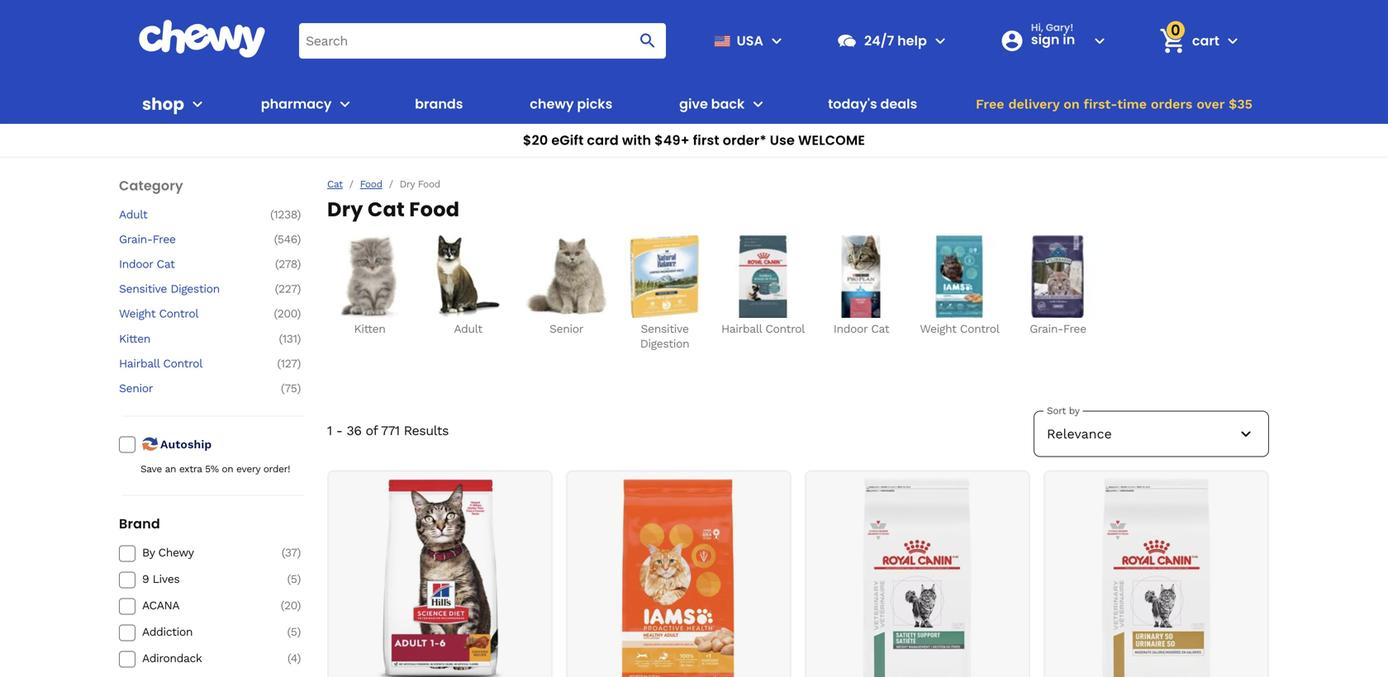 Task type: locate. For each thing, give the bounding box(es) containing it.
control
[[159, 307, 199, 321], [766, 322, 805, 336], [960, 322, 1000, 336], [163, 357, 203, 371]]

menu image right shop
[[188, 94, 207, 114]]

0 vertical spatial weight
[[119, 307, 156, 321]]

1 horizontal spatial on
[[1064, 96, 1080, 112]]

on
[[1064, 96, 1080, 112], [222, 464, 233, 475]]

cart
[[1193, 31, 1220, 50]]

1 vertical spatial chewy
[[158, 546, 194, 560]]

1 vertical spatial indoor cat
[[834, 322, 890, 336]]

grain-free link
[[119, 232, 260, 247], [1016, 236, 1101, 337]]

( 5 )
[[287, 573, 301, 586], [287, 626, 301, 639]]

1 vertical spatial senior
[[119, 382, 153, 395]]

0 horizontal spatial weight control link
[[119, 307, 260, 322]]

cat link
[[327, 178, 343, 191]]

1 5 from the top
[[291, 573, 297, 586]]

menu image right usa
[[767, 31, 787, 51]]

free inside button
[[976, 96, 1005, 112]]

2 vertical spatial free
[[1064, 322, 1087, 336]]

( 5 ) up 4
[[287, 626, 301, 639]]

indoor cat down indoor cat image
[[834, 322, 890, 336]]

free left delivery
[[976, 96, 1005, 112]]

weight control
[[119, 307, 199, 321], [920, 322, 1000, 336]]

1 vertical spatial digestion
[[640, 337, 690, 351]]

1 horizontal spatial hairball control
[[722, 322, 805, 336]]

1 vertical spatial senior link
[[119, 381, 260, 396]]

0 vertical spatial dry
[[400, 179, 415, 190]]

order*
[[723, 131, 767, 150]]

hi,
[[1031, 21, 1044, 34]]

hairball control
[[722, 322, 805, 336], [119, 357, 203, 371]]

0 horizontal spatial indoor cat link
[[119, 257, 260, 272]]

3 ) from the top
[[297, 258, 301, 271]]

0 vertical spatial hairball control link
[[721, 236, 806, 337]]

adult
[[119, 208, 147, 222], [454, 322, 482, 336]]

cat down indoor cat image
[[872, 322, 890, 336]]

help
[[898, 31, 927, 50]]

1 horizontal spatial adult link
[[426, 236, 511, 337]]

1 horizontal spatial weight control
[[920, 322, 1000, 336]]

20
[[284, 599, 297, 613]]

0 horizontal spatial on
[[222, 464, 233, 475]]

0 horizontal spatial free
[[153, 233, 176, 246]]

every
[[236, 464, 260, 475]]

0 vertical spatial ( 5 )
[[287, 573, 301, 586]]

( 5 ) for 9 lives
[[287, 573, 301, 586]]

0 horizontal spatial senior
[[119, 382, 153, 395]]

( 1238 )
[[270, 208, 301, 222]]

( 20 )
[[281, 599, 301, 613]]

senior
[[550, 322, 584, 336], [119, 382, 153, 395]]

( 37 )
[[282, 546, 301, 560]]

0 vertical spatial weight control
[[119, 307, 199, 321]]

0 vertical spatial hairball control
[[722, 322, 805, 336]]

today's deals link
[[822, 84, 924, 124]]

indoor cat link
[[819, 236, 904, 337], [119, 257, 260, 272]]

( 75 )
[[281, 382, 301, 395]]

give back menu image
[[748, 94, 768, 114]]

( 4 )
[[288, 652, 301, 666]]

1 horizontal spatial grain-free link
[[1016, 236, 1101, 337]]

1 horizontal spatial kitten
[[354, 322, 386, 336]]

0 horizontal spatial dry
[[327, 196, 363, 224]]

1 horizontal spatial senior link
[[524, 236, 609, 337]]

$49+
[[655, 131, 690, 150]]

cat left food 'link'
[[327, 179, 343, 190]]

adult down adult image
[[454, 322, 482, 336]]

0 horizontal spatial adult link
[[119, 207, 260, 222]]

cat down food 'link'
[[368, 196, 405, 224]]

senior image
[[525, 236, 608, 318]]

free down category
[[153, 233, 176, 246]]

5
[[291, 573, 297, 586], [291, 626, 297, 639]]

0 vertical spatial grain-free
[[119, 233, 176, 246]]

list
[[327, 236, 1270, 352]]

indoor
[[119, 258, 153, 271], [834, 322, 868, 336]]

( 5 ) down ( 37 )
[[287, 573, 301, 586]]

chewy up egift
[[530, 95, 574, 113]]

( 131 )
[[279, 332, 301, 346]]

0 horizontal spatial chewy
[[158, 546, 194, 560]]

shop
[[142, 93, 184, 116]]

save an extra 5% on every order!
[[141, 464, 290, 475]]

0 vertical spatial adult
[[119, 208, 147, 222]]

help menu image
[[931, 31, 950, 51]]

free
[[976, 96, 1005, 112], [153, 233, 176, 246], [1064, 322, 1087, 336]]

indoor down indoor cat image
[[834, 322, 868, 336]]

sensitive digestion
[[119, 282, 220, 296], [640, 322, 690, 351]]

orders
[[1151, 96, 1193, 112]]

0 horizontal spatial weight
[[119, 307, 156, 321]]

1 horizontal spatial kitten link
[[327, 236, 412, 337]]

weight control image
[[919, 236, 1001, 318]]

0 horizontal spatial grain-
[[119, 233, 153, 246]]

list containing kitten
[[327, 236, 1270, 352]]

digestion
[[171, 282, 220, 296], [640, 337, 690, 351]]

cart menu image
[[1223, 31, 1243, 51]]

0 horizontal spatial digestion
[[171, 282, 220, 296]]

1 vertical spatial adult link
[[426, 236, 511, 337]]

0 vertical spatial grain-
[[119, 233, 153, 246]]

grain- down category
[[119, 233, 153, 246]]

1 horizontal spatial weight
[[920, 322, 957, 336]]

free down grain free image
[[1064, 322, 1087, 336]]

0 vertical spatial indoor
[[119, 258, 153, 271]]

1 ( 5 ) from the top
[[287, 573, 301, 586]]

5 down ( 37 )
[[291, 573, 297, 586]]

0 horizontal spatial weight control
[[119, 307, 199, 321]]

0 vertical spatial menu image
[[767, 31, 787, 51]]

2 5 from the top
[[291, 626, 297, 639]]

0 vertical spatial on
[[1064, 96, 1080, 112]]

today's deals
[[828, 95, 918, 113]]

chewy inside by chewy link
[[158, 546, 194, 560]]

1 horizontal spatial indoor
[[834, 322, 868, 336]]

11 ) from the top
[[297, 599, 301, 613]]

0 horizontal spatial senior link
[[119, 381, 260, 396]]

0 vertical spatial hairball
[[722, 322, 762, 336]]

an
[[165, 464, 176, 475]]

chewy picks
[[530, 95, 613, 113]]

1 horizontal spatial sensitive digestion
[[640, 322, 690, 351]]

kitten link
[[327, 236, 412, 337], [119, 332, 260, 347]]

by chewy link
[[142, 546, 260, 561]]

grain- down grain free image
[[1030, 322, 1064, 336]]

menu image inside usa 'popup button'
[[767, 31, 787, 51]]

chewy home image
[[138, 20, 266, 58]]

kitten inside list
[[354, 322, 386, 336]]

2 horizontal spatial free
[[1064, 322, 1087, 336]]

pharmacy
[[261, 95, 332, 113]]

-
[[336, 423, 343, 439]]

1 horizontal spatial digestion
[[640, 337, 690, 351]]

usa button
[[708, 21, 787, 61]]

1 vertical spatial ( 5 )
[[287, 626, 301, 639]]

2 ( 5 ) from the top
[[287, 626, 301, 639]]

10 ) from the top
[[297, 573, 301, 586]]

1 vertical spatial dry
[[327, 196, 363, 224]]

egift
[[552, 131, 584, 150]]

1 vertical spatial grain-
[[1030, 322, 1064, 336]]

1 horizontal spatial grain-
[[1030, 322, 1064, 336]]

shop button
[[142, 84, 207, 124]]

indoor cat down category
[[119, 258, 175, 271]]

lives
[[153, 573, 180, 586]]

1 vertical spatial sensitive digestion
[[640, 322, 690, 351]]

8 ) from the top
[[297, 382, 301, 395]]

0 horizontal spatial hairball control
[[119, 357, 203, 371]]

227
[[278, 282, 297, 296]]

1 horizontal spatial menu image
[[767, 31, 787, 51]]

0 horizontal spatial menu image
[[188, 94, 207, 114]]

1 horizontal spatial hairball control link
[[721, 236, 806, 337]]

hairball control link
[[721, 236, 806, 337], [119, 357, 260, 371]]

weight control link
[[918, 236, 1003, 337], [119, 307, 260, 322]]

7 ) from the top
[[297, 357, 301, 371]]

$35
[[1229, 96, 1253, 112]]

on right 5%
[[222, 464, 233, 475]]

kitten image
[[329, 236, 411, 318]]

first-
[[1084, 96, 1118, 112]]

senior down senior image on the top left of page
[[550, 322, 584, 336]]

chewy inside chewy picks link
[[530, 95, 574, 113]]

(
[[270, 208, 274, 222], [274, 233, 278, 246], [275, 258, 279, 271], [275, 282, 278, 296], [274, 307, 277, 321], [279, 332, 282, 346], [277, 357, 281, 371], [281, 382, 285, 395], [282, 546, 285, 560], [287, 573, 291, 586], [281, 599, 284, 613], [287, 626, 291, 639], [288, 652, 291, 666]]

submit search image
[[638, 31, 658, 51]]

1 vertical spatial weight control
[[920, 322, 1000, 336]]

( 227 )
[[275, 282, 301, 296]]

0 horizontal spatial kitten link
[[119, 332, 260, 347]]

acana link
[[142, 599, 260, 614]]

0 vertical spatial free
[[976, 96, 1005, 112]]

chewy right by
[[158, 546, 194, 560]]

indoor down category
[[119, 258, 153, 271]]

1 horizontal spatial senior
[[550, 322, 584, 336]]

deals
[[881, 95, 918, 113]]

0 vertical spatial 5
[[291, 573, 297, 586]]

1 horizontal spatial hairball
[[722, 322, 762, 336]]

1 vertical spatial on
[[222, 464, 233, 475]]

dry food
[[400, 179, 440, 190]]

weight
[[119, 307, 156, 321], [920, 322, 957, 336]]

1 vertical spatial hairball control link
[[119, 357, 260, 371]]

1 horizontal spatial dry
[[400, 179, 415, 190]]

items image
[[1158, 26, 1187, 55]]

( 127 )
[[277, 357, 301, 371]]

0 vertical spatial sensitive digestion
[[119, 282, 220, 296]]

1 vertical spatial indoor
[[834, 322, 868, 336]]

1 vertical spatial 5
[[291, 626, 297, 639]]

grain-free down grain free image
[[1030, 322, 1087, 336]]

1 vertical spatial weight
[[920, 322, 957, 336]]

brands
[[415, 95, 463, 113]]

indoor cat
[[119, 258, 175, 271], [834, 322, 890, 336]]

grain-free down category
[[119, 233, 176, 246]]

9 ) from the top
[[297, 546, 301, 560]]

0 horizontal spatial sensitive
[[119, 282, 167, 296]]

0 horizontal spatial indoor cat
[[119, 258, 175, 271]]

4 ) from the top
[[297, 282, 301, 296]]

sensitive digestion image
[[624, 236, 706, 318]]

75
[[285, 382, 297, 395]]

771
[[381, 423, 400, 439]]

menu image
[[767, 31, 787, 51], [188, 94, 207, 114]]

grain-
[[119, 233, 153, 246], [1030, 322, 1064, 336]]

by
[[142, 546, 155, 560]]

back
[[711, 95, 745, 113]]

menu image inside "shop" popup button
[[188, 94, 207, 114]]

0 horizontal spatial adult
[[119, 208, 147, 222]]

1 vertical spatial grain-free
[[1030, 322, 1087, 336]]

autoship link
[[141, 434, 260, 454]]

dry down cat link
[[327, 196, 363, 224]]

adirondack
[[142, 652, 202, 666]]

senior up 'save'
[[119, 382, 153, 395]]

1 vertical spatial menu image
[[188, 94, 207, 114]]

5 ) from the top
[[297, 307, 301, 321]]

5 up 4
[[291, 626, 297, 639]]

0 vertical spatial chewy
[[530, 95, 574, 113]]

1 horizontal spatial adult
[[454, 322, 482, 336]]

on left first-
[[1064, 96, 1080, 112]]

0 horizontal spatial hairball
[[119, 357, 160, 371]]

dry for dry food
[[400, 179, 415, 190]]

0
[[1171, 20, 1181, 41]]

hairball
[[722, 322, 762, 336], [119, 357, 160, 371]]

kitten
[[354, 322, 386, 336], [119, 332, 150, 346]]

0 horizontal spatial hairball control link
[[119, 357, 260, 371]]

24/7 help
[[865, 31, 927, 50]]

adult down category
[[119, 208, 147, 222]]

dry up the dry cat food
[[400, 179, 415, 190]]

1 horizontal spatial chewy
[[530, 95, 574, 113]]

hairball inside list
[[722, 322, 762, 336]]

0 horizontal spatial grain-free
[[119, 233, 176, 246]]

4
[[291, 652, 297, 666]]

0 horizontal spatial sensitive digestion link
[[119, 282, 260, 297]]

1 horizontal spatial indoor cat
[[834, 322, 890, 336]]



Task type: describe. For each thing, give the bounding box(es) containing it.
13 ) from the top
[[297, 652, 301, 666]]

0 vertical spatial adult link
[[119, 207, 260, 222]]

2 ) from the top
[[297, 233, 301, 246]]

0 vertical spatial digestion
[[171, 282, 220, 296]]

$20 egift card with $49+ first order* use welcome
[[523, 131, 866, 150]]

24/7 help link
[[830, 21, 927, 61]]

menu image for usa 'popup button'
[[767, 31, 787, 51]]

1 vertical spatial free
[[153, 233, 176, 246]]

picks
[[577, 95, 613, 113]]

131
[[282, 332, 297, 346]]

0 horizontal spatial kitten
[[119, 332, 150, 346]]

hill's science diet adult chicken recipe dry cat food, 16-lb bag image
[[338, 479, 543, 678]]

give back
[[680, 95, 745, 113]]

1 vertical spatial adult
[[454, 322, 482, 336]]

9
[[142, 573, 149, 586]]

grain- inside list
[[1030, 322, 1064, 336]]

1 vertical spatial hairball control
[[119, 357, 203, 371]]

weight inside list
[[920, 322, 957, 336]]

give
[[680, 95, 708, 113]]

iams proactive health healthy adult original with chicken dry cat food, 16-lb bag image
[[577, 479, 782, 678]]

1
[[327, 423, 332, 439]]

1238
[[274, 208, 297, 222]]

546
[[278, 233, 297, 246]]

( 546 )
[[274, 233, 301, 246]]

200
[[277, 307, 297, 321]]

0 vertical spatial senior
[[550, 322, 584, 336]]

1 horizontal spatial indoor cat link
[[819, 236, 904, 337]]

acana
[[142, 599, 180, 613]]

1 vertical spatial hairball
[[119, 357, 160, 371]]

1 horizontal spatial grain-free
[[1030, 322, 1087, 336]]

0 horizontal spatial indoor
[[119, 258, 153, 271]]

addiction
[[142, 626, 193, 639]]

1 horizontal spatial sensitive digestion link
[[622, 236, 708, 352]]

hi, gary! sign in
[[1031, 21, 1076, 49]]

5 for addiction
[[291, 626, 297, 639]]

extra
[[179, 464, 202, 475]]

( 5 ) for addiction
[[287, 626, 301, 639]]

hairball control image
[[722, 236, 805, 318]]

card
[[587, 131, 619, 150]]

in
[[1063, 30, 1076, 49]]

order!
[[263, 464, 290, 475]]

results
[[404, 423, 449, 439]]

( 200 )
[[274, 307, 301, 321]]

9 lives
[[142, 573, 180, 586]]

9 lives link
[[142, 572, 260, 587]]

weight control inside list
[[920, 322, 1000, 336]]

time
[[1118, 96, 1147, 112]]

sensitive digestion inside list
[[640, 322, 690, 351]]

0 horizontal spatial grain-free link
[[119, 232, 260, 247]]

food link
[[360, 178, 383, 191]]

Product search field
[[299, 23, 666, 58]]

delivery
[[1009, 96, 1060, 112]]

( 278 )
[[275, 258, 301, 271]]

on inside button
[[1064, 96, 1080, 112]]

gary!
[[1046, 21, 1074, 34]]

12 ) from the top
[[297, 626, 301, 639]]

free delivery on first-time orders over $35 button
[[971, 84, 1258, 124]]

sign
[[1031, 30, 1060, 49]]

1 ) from the top
[[297, 208, 301, 222]]

grain-free link inside list
[[1016, 236, 1101, 337]]

indoor cat image
[[820, 236, 903, 318]]

use
[[770, 131, 795, 150]]

pharmacy menu image
[[335, 94, 355, 114]]

brands link
[[408, 84, 470, 124]]

1 horizontal spatial weight control link
[[918, 236, 1003, 337]]

site banner
[[0, 0, 1389, 158]]

by chewy
[[142, 546, 194, 560]]

127
[[281, 357, 297, 371]]

addiction link
[[142, 625, 260, 640]]

give back link
[[673, 84, 745, 124]]

welcome
[[798, 131, 866, 150]]

36
[[347, 423, 362, 439]]

37
[[285, 546, 297, 560]]

$20 egift card with $49+ first order* use welcome link
[[0, 124, 1389, 158]]

0 horizontal spatial sensitive digestion
[[119, 282, 220, 296]]

6 ) from the top
[[297, 332, 301, 346]]

1 - 36 of 771 results
[[327, 423, 449, 439]]

adult image
[[427, 236, 510, 318]]

hairball control link inside list
[[721, 236, 806, 337]]

royal canin veterinary diet adult satiety support weight management dry cat food, 18.7-lb bag image
[[815, 479, 1020, 678]]

save
[[141, 464, 162, 475]]

5%
[[205, 464, 219, 475]]

adirondack link
[[142, 652, 260, 667]]

dry for dry cat food
[[327, 196, 363, 224]]

menu image for "shop" popup button
[[188, 94, 207, 114]]

hairball control inside list
[[722, 322, 805, 336]]

24/7
[[865, 31, 895, 50]]

account menu image
[[1090, 31, 1110, 51]]

with
[[622, 131, 652, 150]]

grain free image
[[1017, 236, 1100, 318]]

0 vertical spatial sensitive
[[119, 282, 167, 296]]

1 horizontal spatial sensitive
[[641, 322, 689, 336]]

chewy support image
[[837, 30, 858, 51]]

of
[[366, 423, 377, 439]]

royal canin veterinary diet adult urinary so moderate calorie dry cat food, 6.6-lb bag image
[[1054, 479, 1259, 678]]

indoor cat inside list
[[834, 322, 890, 336]]

today's
[[828, 95, 878, 113]]

autoship
[[160, 438, 212, 452]]

category
[[119, 176, 183, 195]]

0 vertical spatial senior link
[[524, 236, 609, 337]]

pharmacy link
[[254, 84, 332, 124]]

first
[[693, 131, 720, 150]]

chewy picks link
[[523, 84, 619, 124]]

0 vertical spatial indoor cat
[[119, 258, 175, 271]]

278
[[279, 258, 297, 271]]

cat down category
[[157, 258, 175, 271]]

$20
[[523, 131, 548, 150]]

free delivery on first-time orders over $35
[[976, 96, 1253, 112]]

usa
[[737, 31, 764, 50]]

5 for 9 lives
[[291, 573, 297, 586]]

over
[[1197, 96, 1225, 112]]

Search text field
[[299, 23, 666, 58]]



Task type: vqa. For each thing, say whether or not it's contained in the screenshot.
In
yes



